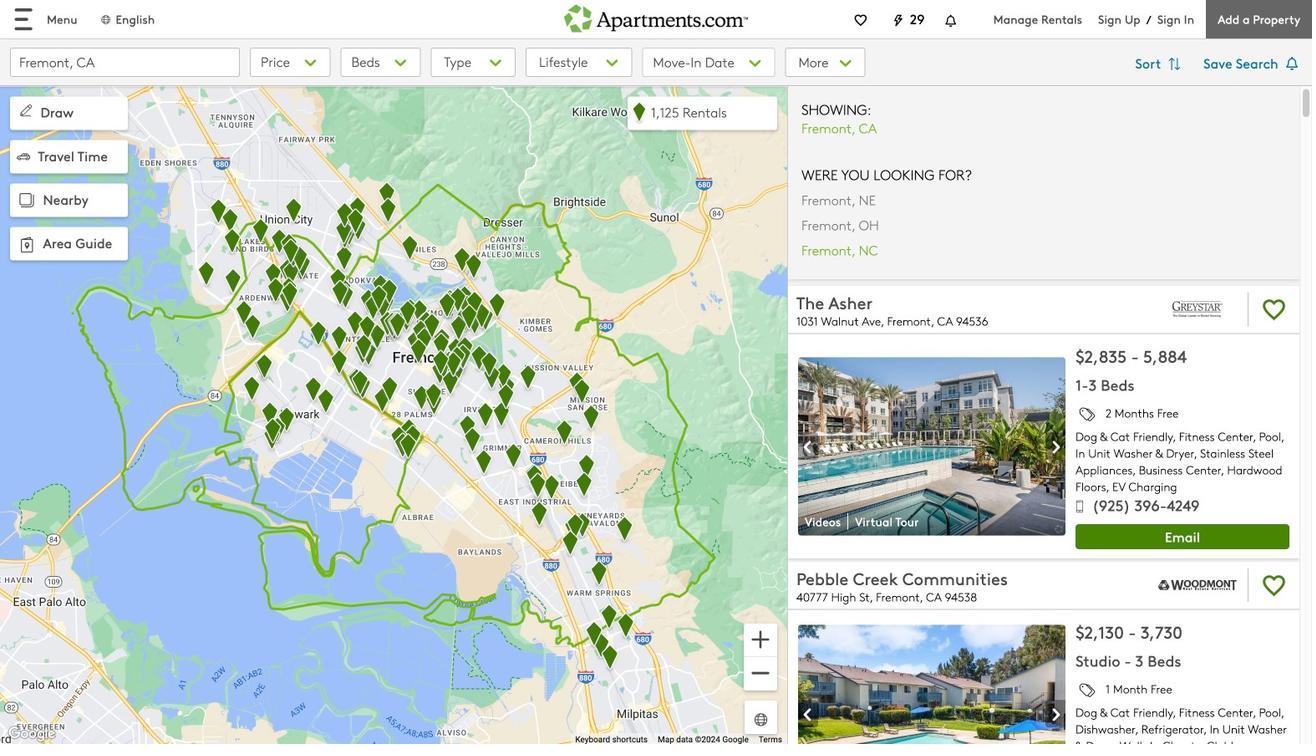 Task type: describe. For each thing, give the bounding box(es) containing it.
apartments.com logo image
[[564, 0, 748, 32]]

1 vertical spatial margin image
[[15, 233, 38, 257]]

google image
[[4, 723, 59, 744]]

woodmont real estate services image
[[1158, 565, 1239, 605]]

pool and spa - the asher image
[[799, 357, 1066, 536]]

0 vertical spatial margin image
[[17, 150, 30, 163]]

satellite view image
[[752, 710, 771, 730]]

0 vertical spatial margin image
[[17, 102, 35, 120]]

1 vertical spatial margin image
[[15, 189, 38, 213]]



Task type: vqa. For each thing, say whether or not it's contained in the screenshot.
margin icon to the bottom
no



Task type: locate. For each thing, give the bounding box(es) containing it.
building photo - pebble creek communities image
[[799, 625, 1066, 744]]

placard image image
[[799, 434, 819, 461], [1046, 434, 1066, 461], [799, 701, 819, 729], [1046, 701, 1066, 729]]

margin image
[[17, 150, 30, 163], [15, 189, 38, 213]]

margin image
[[17, 102, 35, 120], [15, 233, 38, 257]]

Location or Point of Interest text field
[[10, 48, 240, 77]]

greystar real estate partners image
[[1158, 289, 1239, 329]]

search apartments by amenities or commute time image
[[833, 54, 855, 73]]

map region
[[0, 49, 840, 744]]



